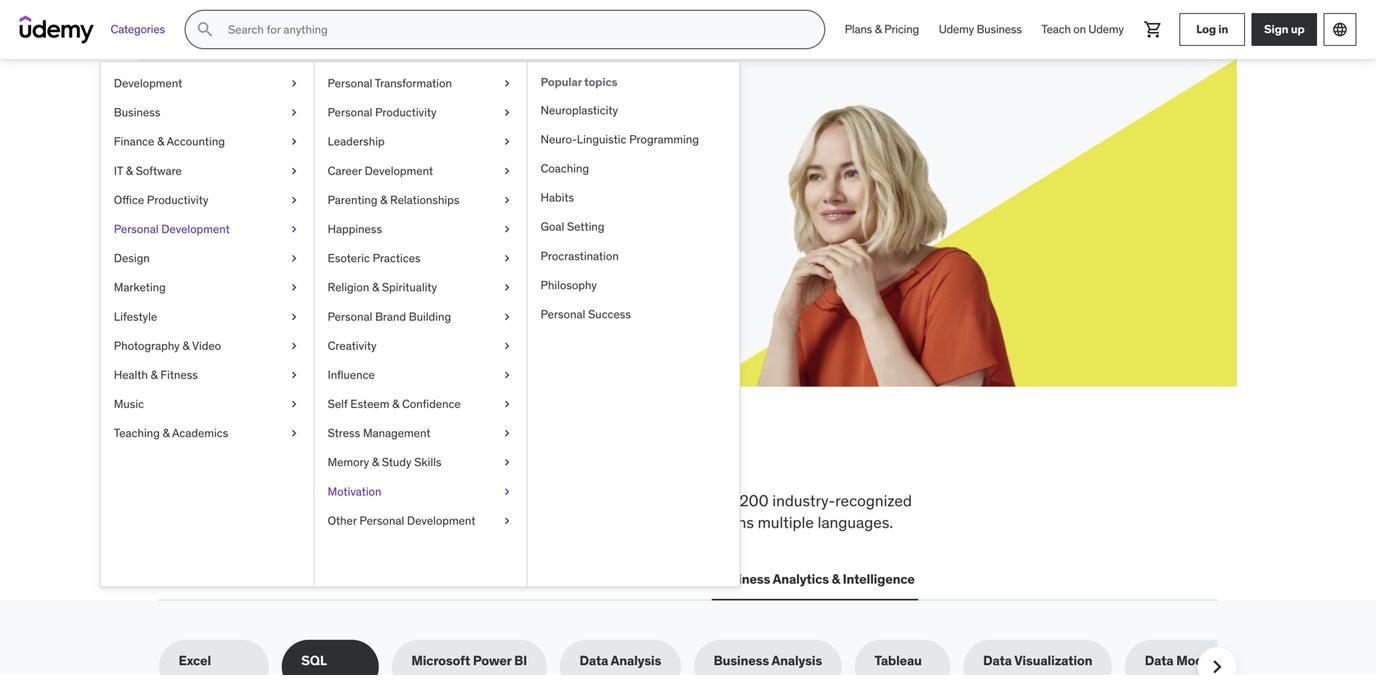 Task type: locate. For each thing, give the bounding box(es) containing it.
2 udemy from the left
[[1089, 22, 1124, 37]]

xsmall image inside happiness "link"
[[501, 221, 514, 237]]

prep
[[590, 491, 622, 510]]

xsmall image inside business link
[[288, 105, 301, 121]]

udemy business link
[[929, 10, 1032, 49]]

& right religion
[[372, 280, 379, 295]]

xsmall image inside motivation link
[[501, 484, 514, 500]]

personal up personal productivity
[[328, 76, 372, 91]]

for up potential on the top of the page
[[296, 130, 334, 164]]

1 horizontal spatial it
[[294, 571, 305, 587]]

personal brand building
[[328, 309, 451, 324]]

& inside memory & study skills link
[[372, 455, 379, 470]]

1 horizontal spatial for
[[683, 491, 702, 510]]

& inside photography & video link
[[182, 338, 190, 353]]

in right log
[[1219, 22, 1228, 37]]

microsoft power bi
[[411, 652, 527, 669]]

leadership for leadership button
[[411, 571, 479, 587]]

in up the including
[[516, 437, 548, 479]]

music link
[[101, 390, 314, 419]]

xsmall image inside it & software link
[[288, 163, 301, 179]]

office productivity
[[114, 192, 208, 207]]

accounting
[[167, 134, 225, 149]]

leadership up career
[[328, 134, 385, 149]]

xsmall image for design
[[288, 250, 301, 266]]

submit search image
[[195, 20, 215, 39]]

xsmall image for parenting & relationships
[[501, 192, 514, 208]]

business link
[[101, 98, 314, 127]]

0 vertical spatial it
[[114, 163, 123, 178]]

your up the with
[[339, 130, 399, 164]]

categories button
[[101, 10, 175, 49]]

1 vertical spatial it
[[294, 571, 305, 587]]

it inside "it certifications" button
[[294, 571, 305, 587]]

personal down to
[[360, 513, 404, 528]]

leadership inside button
[[411, 571, 479, 587]]

personal development link
[[101, 215, 314, 244]]

0 vertical spatial skills
[[218, 130, 291, 164]]

sql
[[301, 652, 327, 669]]

potential
[[293, 171, 345, 188]]

xsmall image inside the health & fitness link
[[288, 367, 301, 383]]

influence link
[[315, 360, 527, 390]]

1 vertical spatial your
[[265, 171, 290, 188]]

in
[[1219, 22, 1228, 37], [516, 437, 548, 479]]

teach on udemy
[[1042, 22, 1124, 37]]

motivation element
[[527, 62, 740, 587]]

0 horizontal spatial for
[[296, 130, 334, 164]]

0 vertical spatial leadership
[[328, 134, 385, 149]]

& right finance
[[157, 134, 164, 149]]

& left video on the left of page
[[182, 338, 190, 353]]

udemy right pricing
[[939, 22, 974, 37]]

& for religion & spirituality
[[372, 280, 379, 295]]

& right plans
[[875, 22, 882, 37]]

1 horizontal spatial in
[[1219, 22, 1228, 37]]

it certifications button
[[291, 560, 394, 599]]

xsmall image
[[288, 105, 301, 121], [501, 105, 514, 121], [501, 163, 514, 179], [288, 192, 301, 208], [501, 192, 514, 208], [288, 250, 301, 266], [288, 279, 301, 296], [501, 279, 514, 296], [288, 309, 301, 325], [501, 338, 514, 354], [501, 367, 514, 383], [501, 396, 514, 412], [288, 425, 301, 441]]

1 horizontal spatial udemy
[[1089, 22, 1124, 37]]

setting
[[567, 219, 605, 234]]

choose a language image
[[1332, 21, 1348, 38]]

next image
[[1204, 654, 1230, 675]]

personal for personal transformation
[[328, 76, 372, 91]]

microsoft
[[411, 652, 470, 669]]

it up office
[[114, 163, 123, 178]]

personal for personal productivity
[[328, 105, 372, 120]]

& inside parenting & relationships link
[[380, 192, 387, 207]]

data for data science
[[498, 571, 527, 587]]

data right "bi"
[[580, 652, 608, 669]]

skills inside covering critical workplace skills to technical topics, including prep content for over 200 industry-recognized certifications, our catalog supports well-rounded professional development and spans multiple languages.
[[351, 491, 385, 510]]

xsmall image inside lifestyle link
[[288, 309, 301, 325]]

professional
[[500, 512, 585, 532]]

procrastination link
[[528, 241, 740, 271]]

business
[[977, 22, 1022, 37], [114, 105, 160, 120], [715, 571, 770, 587], [714, 652, 769, 669]]

leadership down rounded
[[411, 571, 479, 587]]

0 horizontal spatial analysis
[[611, 652, 661, 669]]

personal up design on the left top
[[114, 222, 159, 236]]

finance
[[114, 134, 154, 149]]

productivity
[[375, 105, 437, 120], [147, 192, 208, 207]]

your up through
[[265, 171, 290, 188]]

xsmall image for motivation
[[501, 484, 514, 500]]

productivity inside personal productivity link
[[375, 105, 437, 120]]

memory
[[328, 455, 369, 470]]

data left visualization
[[983, 652, 1012, 669]]

xsmall image inside teaching & academics link
[[288, 425, 301, 441]]

confidence
[[402, 397, 461, 411]]

relationships
[[390, 192, 459, 207]]

& right health
[[151, 367, 158, 382]]

skills down stress management link
[[414, 455, 442, 470]]

1 horizontal spatial productivity
[[375, 105, 437, 120]]

xsmall image for marketing
[[288, 279, 301, 296]]

you
[[366, 437, 425, 479]]

philosophy link
[[528, 271, 740, 300]]

development inside 'link'
[[407, 513, 476, 528]]

& inside religion & spirituality link
[[372, 280, 379, 295]]

design link
[[101, 244, 314, 273]]

& up office
[[126, 163, 133, 178]]

1 vertical spatial leadership
[[411, 571, 479, 587]]

data inside "button"
[[498, 571, 527, 587]]

photography & video
[[114, 338, 221, 353]]

xsmall image for business
[[288, 105, 301, 121]]

xsmall image inside parenting & relationships link
[[501, 192, 514, 208]]

tableau
[[875, 652, 922, 669]]

modeling
[[1176, 652, 1234, 669]]

development down technical
[[407, 513, 476, 528]]

1 vertical spatial skills
[[351, 491, 385, 510]]

it for it & software
[[114, 163, 123, 178]]

& down a
[[380, 192, 387, 207]]

1 vertical spatial productivity
[[147, 192, 208, 207]]

xsmall image inside stress management link
[[501, 425, 514, 441]]

1 analysis from the left
[[611, 652, 661, 669]]

xsmall image inside religion & spirituality link
[[501, 279, 514, 296]]

rounded
[[438, 512, 496, 532]]

it for it certifications
[[294, 571, 305, 587]]

& left study
[[372, 455, 379, 470]]

xsmall image for music
[[288, 396, 301, 412]]

personal inside motivation element
[[541, 307, 585, 321]]

for inside covering critical workplace skills to technical topics, including prep content for over 200 industry-recognized certifications, our catalog supports well-rounded professional development and spans multiple languages.
[[683, 491, 702, 510]]

it certifications
[[294, 571, 391, 587]]

one
[[554, 437, 613, 479]]

& inside finance & accounting link
[[157, 134, 164, 149]]

1 vertical spatial for
[[683, 491, 702, 510]]

personal down philosophy
[[541, 307, 585, 321]]

xsmall image inside career development link
[[501, 163, 514, 179]]

your
[[339, 130, 399, 164], [265, 171, 290, 188]]

xsmall image inside personal brand building link
[[501, 309, 514, 325]]

1 horizontal spatial skills
[[414, 455, 442, 470]]

0 horizontal spatial leadership
[[328, 134, 385, 149]]

xsmall image for teaching & academics
[[288, 425, 301, 441]]

business inside topic filters element
[[714, 652, 769, 669]]

brand
[[375, 309, 406, 324]]

all the skills you need in one place
[[159, 437, 704, 479]]

self esteem & confidence
[[328, 397, 461, 411]]

xsmall image inside marketing link
[[288, 279, 301, 296]]

xsmall image inside personal productivity link
[[501, 105, 514, 121]]

0 horizontal spatial udemy
[[939, 22, 974, 37]]

other
[[328, 513, 357, 528]]

science
[[530, 571, 578, 587]]

parenting & relationships link
[[315, 185, 527, 215]]

udemy right on
[[1089, 22, 1124, 37]]

xsmall image inside leadership link
[[501, 134, 514, 150]]

including
[[523, 491, 587, 510]]

200
[[740, 491, 769, 510]]

coaching link
[[528, 154, 740, 183]]

marketing
[[114, 280, 166, 295]]

& inside teaching & academics link
[[163, 426, 170, 440]]

for
[[296, 130, 334, 164], [683, 491, 702, 510]]

& inside self esteem & confidence link
[[392, 397, 399, 411]]

other personal development
[[328, 513, 476, 528]]

productivity inside the office productivity link
[[147, 192, 208, 207]]

0 horizontal spatial it
[[114, 163, 123, 178]]

xsmall image for office productivity
[[288, 192, 301, 208]]

1 horizontal spatial leadership
[[411, 571, 479, 587]]

recognized
[[835, 491, 912, 510]]

xsmall image inside other personal development 'link'
[[501, 513, 514, 529]]

visualization
[[1014, 652, 1093, 669]]

habits link
[[528, 183, 740, 212]]

business for business analytics & intelligence
[[715, 571, 770, 587]]

xsmall image inside music 'link'
[[288, 396, 301, 412]]

development down the office productivity link
[[161, 222, 230, 236]]

for up the 'and'
[[683, 491, 702, 510]]

xsmall image inside the office productivity link
[[288, 192, 301, 208]]

management
[[363, 426, 431, 440]]

0 horizontal spatial skills
[[218, 130, 291, 164]]

skills up workplace
[[271, 437, 360, 479]]

it left the certifications
[[294, 571, 305, 587]]

health & fitness link
[[101, 360, 314, 390]]

a
[[376, 171, 383, 188]]

finance & accounting
[[114, 134, 225, 149]]

xsmall image inside design link
[[288, 250, 301, 266]]

0 vertical spatial for
[[296, 130, 334, 164]]

2 analysis from the left
[[772, 652, 822, 669]]

1 udemy from the left
[[939, 22, 974, 37]]

& right esteem
[[392, 397, 399, 411]]

memory & study skills
[[328, 455, 442, 470]]

business analytics & intelligence
[[715, 571, 915, 587]]

1 vertical spatial in
[[516, 437, 548, 479]]

xsmall image for personal transformation
[[501, 75, 514, 91]]

0 vertical spatial productivity
[[375, 105, 437, 120]]

data left modeling
[[1145, 652, 1174, 669]]

personal down religion
[[328, 309, 372, 324]]

analytics
[[773, 571, 829, 587]]

& for it & software
[[126, 163, 133, 178]]

skills up expand
[[218, 130, 291, 164]]

xsmall image inside personal development link
[[288, 221, 301, 237]]

1 vertical spatial skills
[[414, 455, 442, 470]]

& right analytics
[[832, 571, 840, 587]]

topic filters element
[[159, 640, 1253, 675]]

goal setting link
[[528, 212, 740, 241]]

xsmall image inside finance & accounting link
[[288, 134, 301, 150]]

& right teaching
[[163, 426, 170, 440]]

xsmall image
[[288, 75, 301, 91], [501, 75, 514, 91], [288, 134, 301, 150], [501, 134, 514, 150], [288, 163, 301, 179], [288, 221, 301, 237], [501, 221, 514, 237], [501, 250, 514, 266], [501, 309, 514, 325], [288, 338, 301, 354], [288, 367, 301, 383], [288, 396, 301, 412], [501, 425, 514, 441], [501, 454, 514, 470], [501, 484, 514, 500], [501, 513, 514, 529]]

future
[[404, 130, 484, 164]]

it inside it & software link
[[114, 163, 123, 178]]

motivation
[[328, 484, 382, 499]]

office productivity link
[[101, 185, 314, 215]]

leadership link
[[315, 127, 527, 156]]

data for data visualization
[[983, 652, 1012, 669]]

0 horizontal spatial in
[[516, 437, 548, 479]]

productivity up personal development
[[147, 192, 208, 207]]

photography & video link
[[101, 331, 314, 360]]

& for health & fitness
[[151, 367, 158, 382]]

intelligence
[[843, 571, 915, 587]]

xsmall image inside esoteric practices link
[[501, 250, 514, 266]]

self esteem & confidence link
[[315, 390, 527, 419]]

personal inside 'link'
[[360, 513, 404, 528]]

xsmall image inside self esteem & confidence link
[[501, 396, 514, 412]]

data science
[[498, 571, 578, 587]]

0 horizontal spatial your
[[265, 171, 290, 188]]

& for plans & pricing
[[875, 22, 882, 37]]

parenting
[[328, 192, 378, 207]]

personal down personal transformation
[[328, 105, 372, 120]]

xsmall image inside development link
[[288, 75, 301, 91]]

fitness
[[160, 367, 198, 382]]

xsmall image inside photography & video link
[[288, 338, 301, 354]]

1 horizontal spatial analysis
[[772, 652, 822, 669]]

leadership
[[328, 134, 385, 149], [411, 571, 479, 587]]

0 horizontal spatial productivity
[[147, 192, 208, 207]]

& inside "plans & pricing" "link"
[[875, 22, 882, 37]]

xsmall image inside personal transformation link
[[501, 75, 514, 91]]

xsmall image inside creativity link
[[501, 338, 514, 354]]

web development button
[[159, 560, 278, 599]]

xsmall image inside influence link
[[501, 367, 514, 383]]

data science button
[[495, 560, 582, 599]]

& inside it & software link
[[126, 163, 133, 178]]

xsmall image inside memory & study skills link
[[501, 454, 514, 470]]

personal productivity
[[328, 105, 437, 120]]

skills up supports
[[351, 491, 385, 510]]

goal setting
[[541, 219, 605, 234]]

& inside the health & fitness link
[[151, 367, 158, 382]]

productivity down transformation
[[375, 105, 437, 120]]

personal
[[328, 76, 372, 91], [328, 105, 372, 120], [114, 222, 159, 236], [541, 307, 585, 321], [328, 309, 372, 324], [360, 513, 404, 528]]

business inside button
[[715, 571, 770, 587]]

xsmall image for lifestyle
[[288, 309, 301, 325]]

Search for anything text field
[[225, 16, 805, 43]]

udemy business
[[939, 22, 1022, 37]]

1 horizontal spatial your
[[339, 130, 399, 164]]

data left 'science'
[[498, 571, 527, 587]]

happiness
[[328, 222, 382, 236]]

development right web
[[193, 571, 274, 587]]

office
[[114, 192, 144, 207]]

development down categories 'dropdown button'
[[114, 76, 182, 91]]

development
[[114, 76, 182, 91], [365, 163, 433, 178], [161, 222, 230, 236], [407, 513, 476, 528], [193, 571, 274, 587]]

teach on udemy link
[[1032, 10, 1134, 49]]

xsmall image for career development
[[501, 163, 514, 179]]

development up the parenting & relationships
[[365, 163, 433, 178]]

development inside button
[[193, 571, 274, 587]]

esteem
[[350, 397, 390, 411]]

& for teaching & academics
[[163, 426, 170, 440]]



Task type: vqa. For each thing, say whether or not it's contained in the screenshot.
the Plans & Pricing
yes



Task type: describe. For each thing, give the bounding box(es) containing it.
skills inside memory & study skills link
[[414, 455, 442, 470]]

$12.99
[[218, 189, 258, 206]]

up
[[1291, 22, 1305, 37]]

teaching & academics link
[[101, 419, 314, 448]]

analysis for data analysis
[[611, 652, 661, 669]]

leadership for leadership link
[[328, 134, 385, 149]]

linguistic
[[577, 132, 627, 147]]

xsmall image for memory & study skills
[[501, 454, 514, 470]]

web
[[162, 571, 190, 587]]

supports
[[339, 512, 400, 532]]

sign up link
[[1252, 13, 1317, 46]]

business for business
[[114, 105, 160, 120]]

esoteric practices
[[328, 251, 421, 265]]

topics
[[584, 75, 617, 89]]

xsmall image for photography & video
[[288, 338, 301, 354]]

health
[[114, 367, 148, 382]]

place
[[619, 437, 704, 479]]

need
[[431, 437, 510, 479]]

design
[[114, 251, 150, 265]]

topics,
[[473, 491, 519, 510]]

& for memory & study skills
[[372, 455, 379, 470]]

personal development
[[114, 222, 230, 236]]

data analysis
[[580, 652, 661, 669]]

industry-
[[773, 491, 835, 510]]

the
[[213, 437, 265, 479]]

marketing link
[[101, 273, 314, 302]]

xsmall image for religion & spirituality
[[501, 279, 514, 296]]

teach
[[1042, 22, 1071, 37]]

business for business analysis
[[714, 652, 769, 669]]

xsmall image for stress management
[[501, 425, 514, 441]]

personal for personal brand building
[[328, 309, 372, 324]]

0 vertical spatial your
[[339, 130, 399, 164]]

skills inside "skills for your future expand your potential with a course. starting at just $12.99 through dec 15."
[[218, 130, 291, 164]]

transformation
[[375, 76, 452, 91]]

communication
[[598, 571, 695, 587]]

xsmall image for it & software
[[288, 163, 301, 179]]

sign up
[[1264, 22, 1305, 37]]

analysis for business analysis
[[772, 652, 822, 669]]

career development link
[[315, 156, 527, 185]]

health & fitness
[[114, 367, 198, 382]]

business analysis
[[714, 652, 822, 669]]

other personal development link
[[315, 506, 527, 535]]

academics
[[172, 426, 228, 440]]

motivation link
[[315, 477, 527, 506]]

esoteric practices link
[[315, 244, 527, 273]]

& inside business analytics & intelligence button
[[832, 571, 840, 587]]

xsmall image for other personal development
[[501, 513, 514, 529]]

career
[[328, 163, 362, 178]]

data visualization
[[983, 652, 1093, 669]]

data for data modeling
[[1145, 652, 1174, 669]]

xsmall image for personal productivity
[[501, 105, 514, 121]]

xsmall image for self esteem & confidence
[[501, 396, 514, 412]]

development for personal development
[[161, 222, 230, 236]]

personal success
[[541, 307, 631, 321]]

xsmall image for development
[[288, 75, 301, 91]]

log
[[1196, 22, 1216, 37]]

it & software link
[[101, 156, 314, 185]]

to
[[389, 491, 403, 510]]

dec
[[310, 189, 333, 206]]

expand
[[218, 171, 262, 188]]

development
[[589, 512, 679, 532]]

log in
[[1196, 22, 1228, 37]]

lifestyle link
[[101, 302, 314, 331]]

udemy image
[[20, 16, 94, 43]]

through
[[261, 189, 307, 206]]

catalog
[[283, 512, 335, 532]]

development for web development
[[193, 571, 274, 587]]

just
[[497, 171, 519, 188]]

personal transformation
[[328, 76, 452, 91]]

& for photography & video
[[182, 338, 190, 353]]

xsmall image for personal development
[[288, 221, 301, 237]]

it & software
[[114, 163, 182, 178]]

0 vertical spatial skills
[[271, 437, 360, 479]]

development link
[[101, 69, 314, 98]]

esoteric
[[328, 251, 370, 265]]

neuro-linguistic programming link
[[528, 125, 740, 154]]

on
[[1073, 22, 1086, 37]]

popular topics
[[541, 75, 617, 89]]

teaching & academics
[[114, 426, 228, 440]]

for inside "skills for your future expand your potential with a course. starting at just $12.99 through dec 15."
[[296, 130, 334, 164]]

spans
[[713, 512, 754, 532]]

over
[[706, 491, 736, 510]]

starting
[[432, 171, 480, 188]]

xsmall image for influence
[[501, 367, 514, 383]]

personal for personal success
[[541, 307, 585, 321]]

influence
[[328, 367, 375, 382]]

pricing
[[884, 22, 919, 37]]

productivity for personal productivity
[[375, 105, 437, 120]]

religion & spirituality link
[[315, 273, 527, 302]]

xsmall image for finance & accounting
[[288, 134, 301, 150]]

personal transformation link
[[315, 69, 527, 98]]

shopping cart with 0 items image
[[1144, 20, 1163, 39]]

xsmall image for esoteric practices
[[501, 250, 514, 266]]

15.
[[336, 189, 352, 206]]

skills for your future expand your potential with a course. starting at just $12.99 through dec 15.
[[218, 130, 519, 206]]

data modeling
[[1145, 652, 1234, 669]]

personal for personal development
[[114, 222, 159, 236]]

languages.
[[818, 512, 893, 532]]

self
[[328, 397, 348, 411]]

& for finance & accounting
[[157, 134, 164, 149]]

creativity link
[[315, 331, 527, 360]]

covering
[[159, 491, 221, 510]]

xsmall image for creativity
[[501, 338, 514, 354]]

success
[[588, 307, 631, 321]]

development for career development
[[365, 163, 433, 178]]

categories
[[111, 22, 165, 37]]

xsmall image for happiness
[[501, 221, 514, 237]]

practices
[[373, 251, 421, 265]]

xsmall image for leadership
[[501, 134, 514, 150]]

technical
[[406, 491, 470, 510]]

parenting & relationships
[[328, 192, 459, 207]]

communication button
[[595, 560, 699, 599]]

xsmall image for personal brand building
[[501, 309, 514, 325]]

workplace
[[275, 491, 347, 510]]

productivity for office productivity
[[147, 192, 208, 207]]

web development
[[162, 571, 274, 587]]

business analytics & intelligence button
[[712, 560, 918, 599]]

data for data analysis
[[580, 652, 608, 669]]

xsmall image for health & fitness
[[288, 367, 301, 383]]

& for parenting & relationships
[[380, 192, 387, 207]]

our
[[257, 512, 280, 532]]

0 vertical spatial in
[[1219, 22, 1228, 37]]

music
[[114, 397, 144, 411]]

excel
[[179, 652, 211, 669]]



